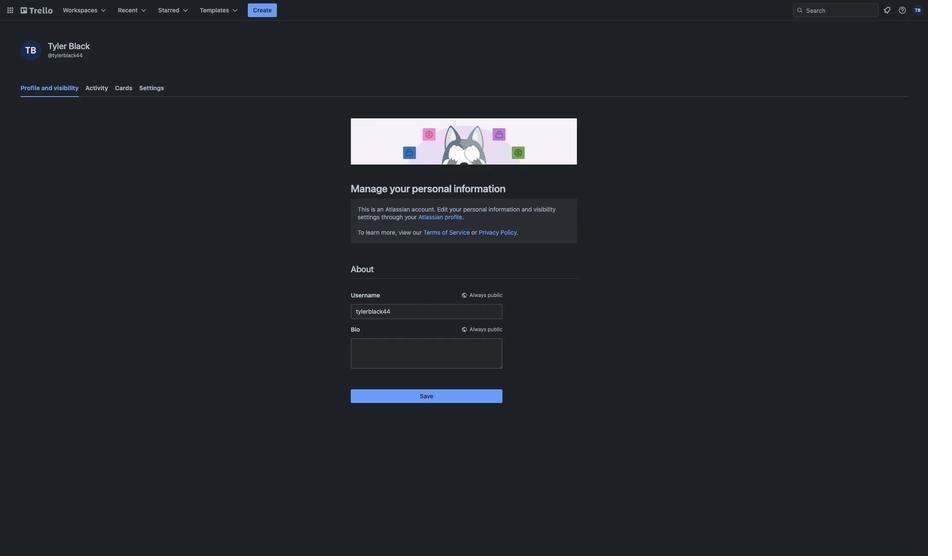 Task type: vqa. For each thing, say whether or not it's contained in the screenshot.
right in
no



Task type: describe. For each thing, give the bounding box(es) containing it.
workspaces button
[[58, 3, 111, 17]]

public for bio
[[488, 326, 503, 332]]

. inside . to learn more, view our
[[462, 213, 464, 220]]

always for bio
[[470, 326, 486, 332]]

primary element
[[0, 0, 928, 21]]

save
[[420, 392, 434, 399]]

1 vertical spatial your
[[450, 205, 462, 213]]

terms of service link
[[424, 229, 470, 236]]

search image
[[797, 7, 803, 14]]

templates
[[200, 6, 229, 14]]

or
[[472, 229, 477, 236]]

terms of service or privacy policy .
[[424, 229, 518, 236]]

recent
[[118, 6, 138, 14]]

Bio text field
[[351, 338, 503, 369]]

templates button
[[195, 3, 243, 17]]

always public for username
[[470, 292, 503, 298]]

2 vertical spatial your
[[405, 213, 417, 220]]

bio
[[351, 326, 360, 333]]

0 horizontal spatial personal
[[412, 182, 452, 194]]

of
[[442, 229, 448, 236]]

service
[[449, 229, 470, 236]]

always for username
[[470, 292, 486, 298]]

personal inside this is an atlassian account. edit your personal information and visibility settings through your
[[463, 205, 487, 213]]

atlassian inside this is an atlassian account. edit your personal information and visibility settings through your
[[385, 205, 410, 213]]

profile
[[445, 213, 462, 220]]

. to learn more, view our
[[358, 213, 464, 236]]

black
[[69, 41, 90, 51]]

this
[[358, 205, 369, 213]]

create
[[253, 6, 272, 14]]

profile and visibility link
[[21, 80, 79, 97]]

edit
[[437, 205, 448, 213]]

is
[[371, 205, 375, 213]]

cards link
[[115, 80, 132, 96]]

through
[[381, 213, 403, 220]]

1 horizontal spatial atlassian
[[419, 213, 443, 220]]

privacy
[[479, 229, 499, 236]]

save button
[[351, 389, 503, 403]]

1 vertical spatial tyler black (tylerblack44) image
[[21, 40, 41, 61]]

tyler black (tylerblack44) image inside primary element
[[913, 5, 923, 15]]

profile
[[21, 84, 40, 91]]

starred button
[[153, 3, 193, 17]]

atlassian profile
[[419, 213, 462, 220]]

Search field
[[803, 4, 878, 17]]

tyler
[[48, 41, 67, 51]]

Username text field
[[351, 304, 503, 319]]



Task type: locate. For each thing, give the bounding box(es) containing it.
1 vertical spatial always public
[[470, 326, 503, 332]]

recent button
[[113, 3, 151, 17]]

personal up or
[[463, 205, 487, 213]]

profile and visibility
[[21, 84, 79, 91]]

0 horizontal spatial atlassian
[[385, 205, 410, 213]]

0 horizontal spatial and
[[41, 84, 52, 91]]

account.
[[412, 205, 436, 213]]

1 vertical spatial public
[[488, 326, 503, 332]]

0 vertical spatial personal
[[412, 182, 452, 194]]

2 always from the top
[[470, 326, 486, 332]]

0 vertical spatial always public
[[470, 292, 503, 298]]

1 vertical spatial visibility
[[534, 205, 556, 213]]

0 horizontal spatial visibility
[[54, 84, 79, 91]]

your up the through
[[390, 182, 410, 194]]

visibility inside this is an atlassian account. edit your personal information and visibility settings through your
[[534, 205, 556, 213]]

1 always from the top
[[470, 292, 486, 298]]

0 vertical spatial public
[[488, 292, 503, 298]]

0 vertical spatial always
[[470, 292, 486, 298]]

and
[[41, 84, 52, 91], [522, 205, 532, 213]]

to
[[358, 229, 364, 236]]

tyler black (tylerblack44) image right open information menu icon
[[913, 5, 923, 15]]

. right privacy
[[517, 229, 518, 236]]

1 vertical spatial always
[[470, 326, 486, 332]]

activity link
[[85, 80, 108, 96]]

0 vertical spatial .
[[462, 213, 464, 220]]

open information menu image
[[898, 6, 907, 15]]

1 horizontal spatial and
[[522, 205, 532, 213]]

information inside this is an atlassian account. edit your personal information and visibility settings through your
[[489, 205, 520, 213]]

1 vertical spatial information
[[489, 205, 520, 213]]

0 vertical spatial information
[[454, 182, 506, 194]]

2 always public from the top
[[470, 326, 503, 332]]

. up service
[[462, 213, 464, 220]]

1 vertical spatial personal
[[463, 205, 487, 213]]

0 vertical spatial atlassian
[[385, 205, 410, 213]]

atlassian
[[385, 205, 410, 213], [419, 213, 443, 220]]

tyler black (tylerblack44) image left @
[[21, 40, 41, 61]]

cards
[[115, 84, 132, 91]]

and inside this is an atlassian account. edit your personal information and visibility settings through your
[[522, 205, 532, 213]]

1 public from the top
[[488, 292, 503, 298]]

settings link
[[139, 80, 164, 96]]

atlassian up the through
[[385, 205, 410, 213]]

1 horizontal spatial tyler black (tylerblack44) image
[[913, 5, 923, 15]]

0 horizontal spatial .
[[462, 213, 464, 220]]

0 vertical spatial tyler black (tylerblack44) image
[[913, 5, 923, 15]]

learn
[[366, 229, 380, 236]]

settings
[[139, 84, 164, 91]]

1 horizontal spatial personal
[[463, 205, 487, 213]]

starred
[[158, 6, 179, 14]]

1 vertical spatial .
[[517, 229, 518, 236]]

1 horizontal spatial visibility
[[534, 205, 556, 213]]

atlassian down account.
[[419, 213, 443, 220]]

your
[[390, 182, 410, 194], [450, 205, 462, 213], [405, 213, 417, 220]]

information up policy
[[489, 205, 520, 213]]

1 vertical spatial and
[[522, 205, 532, 213]]

more,
[[381, 229, 397, 236]]

an
[[377, 205, 384, 213]]

public for username
[[488, 292, 503, 298]]

your up profile
[[450, 205, 462, 213]]

username
[[351, 291, 380, 299]]

information up this is an atlassian account. edit your personal information and visibility settings through your
[[454, 182, 506, 194]]

activity
[[85, 84, 108, 91]]

visibility
[[54, 84, 79, 91], [534, 205, 556, 213]]

this is an atlassian account. edit your personal information and visibility settings through your
[[358, 205, 556, 220]]

create button
[[248, 3, 277, 17]]

@
[[48, 52, 53, 59]]

settings
[[358, 213, 380, 220]]

0 notifications image
[[882, 5, 892, 15]]

about
[[351, 264, 374, 274]]

1 horizontal spatial .
[[517, 229, 518, 236]]

1 always public from the top
[[470, 292, 503, 298]]

view
[[399, 229, 411, 236]]

privacy policy link
[[479, 229, 517, 236]]

our
[[413, 229, 422, 236]]

back to home image
[[21, 3, 53, 17]]

0 horizontal spatial tyler black (tylerblack44) image
[[21, 40, 41, 61]]

tylerblack44
[[53, 52, 83, 59]]

.
[[462, 213, 464, 220], [517, 229, 518, 236]]

public
[[488, 292, 503, 298], [488, 326, 503, 332]]

tyler black (tylerblack44) image
[[913, 5, 923, 15], [21, 40, 41, 61]]

your down account.
[[405, 213, 417, 220]]

personal up account.
[[412, 182, 452, 194]]

2 public from the top
[[488, 326, 503, 332]]

0 vertical spatial visibility
[[54, 84, 79, 91]]

atlassian profile link
[[419, 213, 462, 220]]

manage
[[351, 182, 388, 194]]

always public
[[470, 292, 503, 298], [470, 326, 503, 332]]

always
[[470, 292, 486, 298], [470, 326, 486, 332]]

policy
[[501, 229, 517, 236]]

manage your personal information
[[351, 182, 506, 194]]

workspaces
[[63, 6, 97, 14]]

always public for bio
[[470, 326, 503, 332]]

0 vertical spatial your
[[390, 182, 410, 194]]

personal
[[412, 182, 452, 194], [463, 205, 487, 213]]

information
[[454, 182, 506, 194], [489, 205, 520, 213]]

1 vertical spatial atlassian
[[419, 213, 443, 220]]

tyler black @ tylerblack44
[[48, 41, 90, 59]]

0 vertical spatial and
[[41, 84, 52, 91]]

terms
[[424, 229, 441, 236]]



